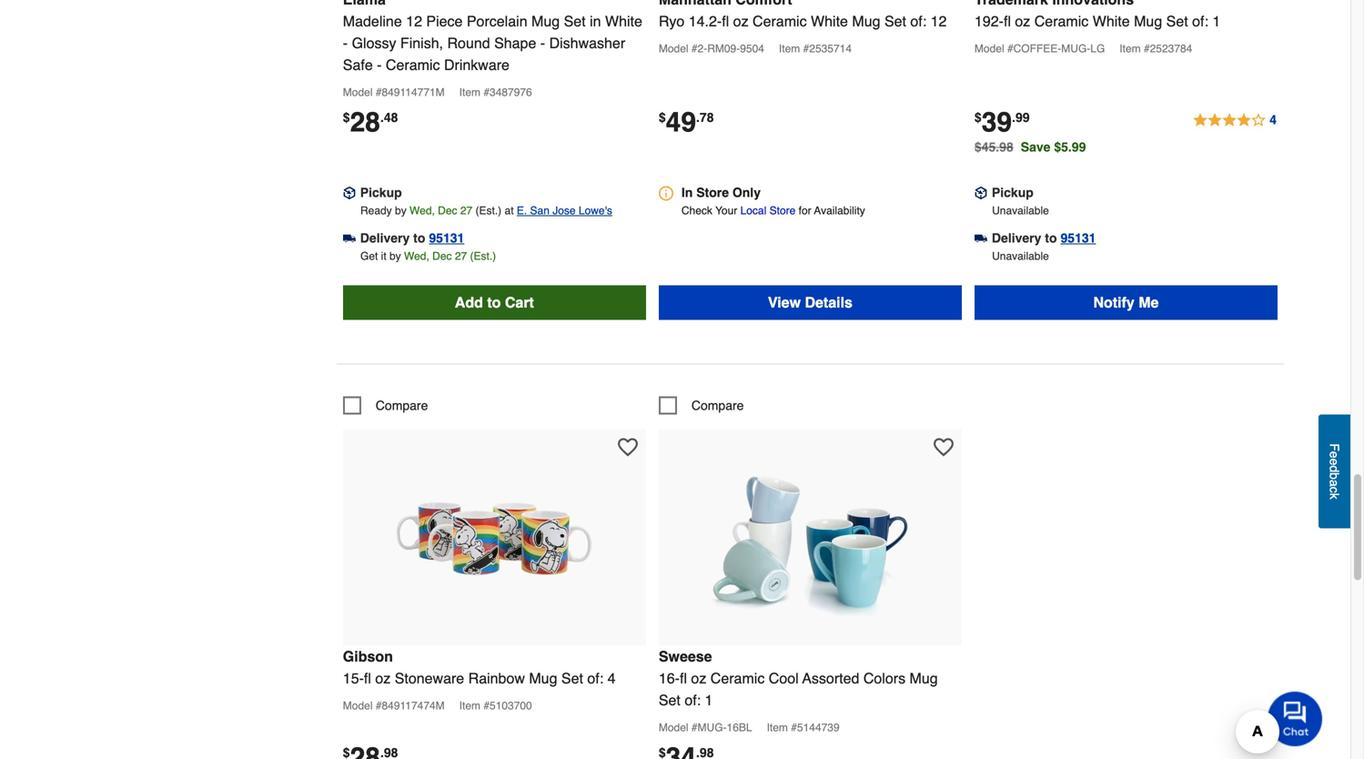 Task type: vqa. For each thing, say whether or not it's contained in the screenshot.
THE TRUCK FILLED 'icon'
yes



Task type: describe. For each thing, give the bounding box(es) containing it.
$ 28 .48
[[343, 107, 398, 138]]

1 horizontal spatial store
[[770, 204, 796, 217]]

in store only check your local store for availability
[[682, 185, 866, 217]]

mug inside the gibson 15-fl oz stoneware rainbow mug set of: 4
[[529, 670, 558, 687]]

$5.99
[[1055, 140, 1087, 154]]

#5144739
[[791, 722, 840, 734]]

1 inside sweese 16-fl oz ceramic cool assorted colors mug set of: 1
[[705, 692, 713, 709]]

15-
[[343, 670, 364, 687]]

madeline 12 piece porcelain mug set in white - glossy finish, round shape - dishwasher safe - ceramic drinkware link
[[343, 0, 646, 76]]

$ for 28
[[343, 110, 350, 125]]

1 vertical spatial 27
[[455, 250, 467, 263]]

mug inside sweese 16-fl oz ceramic cool assorted colors mug set of: 1
[[910, 670, 938, 687]]

49
[[666, 107, 697, 138]]

fl up model # coffee-mug-lg
[[1004, 13, 1012, 30]]

view
[[768, 294, 801, 311]]

view details link
[[659, 286, 962, 320]]

item #2535714
[[779, 42, 852, 55]]

add to cart
[[455, 294, 534, 311]]

95131 for get it by
[[429, 231, 465, 245]]

set inside madeline 12 piece porcelain mug set in white - glossy finish, round shape - dishwasher safe - ceramic drinkware
[[564, 13, 586, 30]]

sweese
[[659, 648, 713, 665]]

1 horizontal spatial -
[[377, 57, 382, 73]]

f
[[1328, 443, 1343, 451]]

delivery for get it by
[[360, 231, 410, 245]]

item #5144739
[[767, 722, 840, 734]]

#2523784
[[1144, 42, 1193, 55]]

sweese 16-fl oz ceramic cool assorted colors mug set of: 1
[[659, 648, 938, 709]]

item #2535714 button
[[779, 40, 863, 62]]

ceramic inside 'link'
[[753, 13, 807, 30]]

view details
[[768, 294, 853, 311]]

e.
[[517, 204, 527, 217]]

mug up the item #2523784
[[1135, 13, 1163, 30]]

2 heart outline image from the left
[[934, 438, 954, 458]]

1 unavailable from the top
[[993, 204, 1050, 217]]

28
[[350, 107, 381, 138]]

$ 39 .99
[[975, 107, 1030, 138]]

delivery to 95131 for unavailable
[[992, 231, 1097, 245]]

1 vertical spatial by
[[390, 250, 401, 263]]

4 inside image
[[1270, 113, 1277, 127]]

item left #5103700
[[460, 700, 481, 713]]

to for get it by
[[414, 231, 426, 245]]

# up actual price $34.98 element
[[692, 722, 698, 734]]

glossy
[[352, 35, 397, 52]]

set inside sweese 16-fl oz ceramic cool assorted colors mug set of: 1
[[659, 692, 681, 709]]

to for unavailable
[[1046, 231, 1058, 245]]

c
[[1328, 487, 1343, 493]]

madeline 12 piece porcelain mug set in white - glossy finish, round shape - dishwasher safe - ceramic drinkware
[[343, 13, 643, 73]]

notify me
[[1094, 294, 1160, 311]]

actual price $49.78 element
[[659, 107, 714, 138]]

$45.98
[[975, 140, 1014, 154]]

ready
[[361, 204, 392, 217]]

coffee-
[[1014, 42, 1062, 55]]

oz for sweese 16-fl oz ceramic cool assorted colors mug set of: 1
[[691, 670, 707, 687]]

0 vertical spatial store
[[697, 185, 729, 200]]

actual price $28.98 element
[[343, 742, 398, 759]]

1 e from the top
[[1328, 451, 1343, 458]]

item #2523784 button
[[1120, 40, 1204, 62]]

round
[[448, 35, 490, 52]]

12 inside ryo 14.2-fl oz ceramic white mug set of: 12 'link'
[[931, 13, 947, 30]]

item #5103700
[[460, 700, 532, 713]]

2 e from the top
[[1328, 458, 1343, 465]]

get
[[361, 250, 378, 263]]

mug inside 'link'
[[853, 13, 881, 30]]

$ for 49
[[659, 110, 666, 125]]

2 horizontal spatial -
[[541, 35, 546, 52]]

model # 2-rm09-9504
[[659, 42, 765, 55]]

san
[[530, 204, 550, 217]]

0 vertical spatial (est.)
[[476, 204, 502, 217]]

a
[[1328, 480, 1343, 487]]

1 heart outline image from the left
[[618, 438, 638, 458]]

delivery for unavailable
[[992, 231, 1042, 245]]

# for madeline 12 piece porcelain mug set in white - glossy finish, round shape - dishwasher safe - ceramic drinkware
[[376, 86, 382, 99]]

model for ryo 14.2-fl oz ceramic white mug set of: 12
[[659, 42, 689, 55]]

0 horizontal spatial mug-
[[698, 722, 727, 734]]

to inside button
[[487, 294, 501, 311]]

gibson 15-fl oz stoneware rainbow mug set of: 4
[[343, 648, 616, 687]]

1 vertical spatial wed,
[[404, 250, 430, 263]]

chat invite button image
[[1268, 691, 1324, 747]]

item #3487976 button
[[460, 83, 543, 105]]

9504
[[740, 42, 765, 55]]

porcelain
[[467, 13, 528, 30]]

dishwasher
[[550, 35, 626, 52]]

4 button
[[1193, 110, 1278, 132]]

white inside 'link'
[[811, 13, 849, 30]]

me
[[1139, 294, 1160, 311]]

192-fl oz ceramic white mug set of: 1 link
[[975, 0, 1278, 32]]

192-
[[975, 13, 1004, 30]]

.78
[[697, 110, 714, 125]]

of: inside 'link'
[[911, 13, 927, 30]]

details
[[805, 294, 853, 311]]

model for madeline 12 piece porcelain mug set in white - glossy finish, round shape - dishwasher safe - ceramic drinkware
[[343, 86, 373, 99]]

cart
[[505, 294, 534, 311]]

f e e d b a c k
[[1328, 443, 1343, 499]]

for
[[799, 204, 812, 217]]

compare for 5013584819 element
[[692, 398, 744, 413]]

local
[[741, 204, 767, 217]]

oz for ryo 14.2-fl oz ceramic white mug set of: 12
[[734, 13, 749, 30]]

12 inside madeline 12 piece porcelain mug set in white - glossy finish, round shape - dishwasher safe - ceramic drinkware
[[406, 13, 422, 30]]

your
[[716, 204, 738, 217]]

save
[[1021, 140, 1051, 154]]

f e e d b a c k button
[[1319, 415, 1351, 528]]

4 stars image
[[1193, 110, 1278, 132]]

item for porcelain
[[460, 86, 481, 99]]

ceramic up model # coffee-mug-lg
[[1035, 13, 1089, 30]]

model # 849114771m
[[343, 86, 445, 99]]

lowe's
[[579, 204, 613, 217]]

ryo 14.2-fl oz ceramic white mug set of: 12 link
[[659, 0, 962, 32]]

check
[[682, 204, 713, 217]]

ryo 14.2-fl oz ceramic white mug set of: 12
[[659, 13, 947, 30]]

16-
[[659, 670, 680, 687]]

1 vertical spatial dec
[[433, 250, 452, 263]]

get it by wed, dec 27 (est.)
[[361, 250, 496, 263]]

2-
[[698, 42, 708, 55]]

it
[[381, 250, 387, 263]]

local store link
[[741, 204, 796, 217]]

actual price $39.99 element
[[975, 107, 1030, 138]]

assorted
[[803, 670, 860, 687]]

add to cart button
[[343, 286, 646, 320]]

of: up #2523784
[[1193, 13, 1209, 30]]

in
[[682, 185, 693, 200]]



Task type: locate. For each thing, give the bounding box(es) containing it.
wed, right it
[[404, 250, 430, 263]]

store left "for"
[[770, 204, 796, 217]]

.48
[[381, 110, 398, 125]]

39
[[982, 107, 1013, 138]]

white up the lg
[[1093, 13, 1131, 30]]

white
[[605, 13, 643, 30], [811, 13, 849, 30], [1093, 13, 1131, 30]]

pickup up ready
[[360, 185, 402, 200]]

2 $ from the left
[[659, 110, 666, 125]]

pickup image
[[975, 186, 988, 199]]

ryo
[[659, 13, 685, 30]]

0 horizontal spatial 4
[[608, 670, 616, 687]]

0 vertical spatial dec
[[438, 204, 458, 217]]

dec
[[438, 204, 458, 217], [433, 250, 452, 263]]

of:
[[911, 13, 927, 30], [1193, 13, 1209, 30], [588, 670, 604, 687], [685, 692, 701, 709]]

fl down sweese
[[680, 670, 687, 687]]

$ left .78
[[659, 110, 666, 125]]

1 white from the left
[[605, 13, 643, 30]]

e. san jose lowe's button
[[517, 202, 613, 220]]

mug- down 192-fl oz ceramic white mug set of: 1
[[1062, 42, 1091, 55]]

(est.) left the at
[[476, 204, 502, 217]]

95131 button up notify on the right
[[1061, 229, 1097, 247]]

add
[[455, 294, 483, 311]]

fl
[[722, 13, 730, 30], [1004, 13, 1012, 30], [364, 670, 371, 687], [680, 670, 687, 687]]

item right "16bl"
[[767, 722, 788, 734]]

unavailable
[[993, 204, 1050, 217], [993, 250, 1050, 263]]

k
[[1328, 493, 1343, 499]]

model up actual price $34.98 element
[[659, 722, 689, 734]]

fl for ryo 14.2-fl oz ceramic white mug set of: 12
[[722, 13, 730, 30]]

0 horizontal spatial pickup
[[360, 185, 402, 200]]

of: left 16-
[[588, 670, 604, 687]]

model for 192-fl oz ceramic white mug set of: 1
[[975, 42, 1005, 55]]

192-fl oz ceramic white mug set of: 1
[[975, 13, 1221, 30]]

truck filled image for unavailable
[[975, 232, 988, 245]]

$
[[343, 110, 350, 125], [659, 110, 666, 125], [975, 110, 982, 125]]

item for ceramic
[[1120, 42, 1141, 55]]

colors
[[864, 670, 906, 687]]

finish,
[[401, 35, 443, 52]]

rm09-
[[708, 42, 740, 55]]

item for oz
[[779, 42, 801, 55]]

2 12 from the left
[[931, 13, 947, 30]]

95131 for unavailable
[[1061, 231, 1097, 245]]

1 vertical spatial 4
[[608, 670, 616, 687]]

compare inside 5013584819 element
[[692, 398, 744, 413]]

-
[[343, 35, 348, 52], [541, 35, 546, 52], [377, 57, 382, 73]]

0 horizontal spatial 95131 button
[[429, 229, 465, 247]]

2 truck filled image from the left
[[975, 232, 988, 245]]

actual price $34.98 element
[[659, 742, 714, 759]]

4 inside the gibson 15-fl oz stoneware rainbow mug set of: 4
[[608, 670, 616, 687]]

(est.)
[[476, 204, 502, 217], [470, 250, 496, 263]]

mug- up actual price $34.98 element
[[698, 722, 727, 734]]

1 horizontal spatial white
[[811, 13, 849, 30]]

ceramic up 9504
[[753, 13, 807, 30]]

0 horizontal spatial heart outline image
[[618, 438, 638, 458]]

fl up rm09-
[[722, 13, 730, 30]]

1 vertical spatial store
[[770, 204, 796, 217]]

set inside 192-fl oz ceramic white mug set of: 1 link
[[1167, 13, 1189, 30]]

oz inside the gibson 15-fl oz stoneware rainbow mug set of: 4
[[375, 670, 391, 687]]

0 vertical spatial mug-
[[1062, 42, 1091, 55]]

95131 button up get it by wed, dec 27 (est.)
[[429, 229, 465, 247]]

27 up add
[[455, 250, 467, 263]]

wed,
[[410, 204, 435, 217], [404, 250, 430, 263]]

849117474m
[[382, 700, 445, 713]]

dec right it
[[433, 250, 452, 263]]

shape
[[494, 35, 537, 52]]

4
[[1270, 113, 1277, 127], [608, 670, 616, 687]]

1 12 from the left
[[406, 13, 422, 30]]

oz up coffee-
[[1016, 13, 1031, 30]]

fl for sweese 16-fl oz ceramic cool assorted colors mug set of: 1
[[680, 670, 687, 687]]

pickup for get it by
[[360, 185, 402, 200]]

5013471421 element
[[343, 397, 428, 415]]

heart outline image
[[618, 438, 638, 458], [934, 438, 954, 458]]

ready by wed, dec 27 (est.) at e. san jose lowe's
[[361, 204, 613, 217]]

white inside madeline 12 piece porcelain mug set in white - glossy finish, round shape - dishwasher safe - ceramic drinkware
[[605, 13, 643, 30]]

mug up shape
[[532, 13, 560, 30]]

2 delivery from the left
[[992, 231, 1042, 245]]

model down the ryo
[[659, 42, 689, 55]]

0 horizontal spatial 95131
[[429, 231, 465, 245]]

2 compare from the left
[[692, 398, 744, 413]]

.99
[[1013, 110, 1030, 125]]

1 delivery from the left
[[360, 231, 410, 245]]

0 horizontal spatial $
[[343, 110, 350, 125]]

stoneware
[[395, 670, 465, 687]]

rainbow
[[469, 670, 525, 687]]

1 vertical spatial (est.)
[[470, 250, 496, 263]]

# up .48
[[376, 86, 382, 99]]

1 horizontal spatial heart outline image
[[934, 438, 954, 458]]

#3487976
[[484, 86, 532, 99]]

0 horizontal spatial -
[[343, 35, 348, 52]]

of: up model # mug-16bl
[[685, 692, 701, 709]]

model # 849117474m
[[343, 700, 445, 713]]

2 horizontal spatial white
[[1093, 13, 1131, 30]]

dec up get it by wed, dec 27 (est.)
[[438, 204, 458, 217]]

item #5103700 button
[[460, 697, 543, 719]]

0 vertical spatial 1
[[1213, 13, 1221, 30]]

5013584819 element
[[659, 397, 744, 415]]

0 horizontal spatial to
[[414, 231, 426, 245]]

oz inside sweese 16-fl oz ceramic cool assorted colors mug set of: 1
[[691, 670, 707, 687]]

oz down gibson
[[375, 670, 391, 687]]

drinkware
[[444, 57, 510, 73]]

pickup
[[360, 185, 402, 200], [992, 185, 1034, 200]]

set
[[564, 13, 586, 30], [885, 13, 907, 30], [1167, 13, 1189, 30], [562, 670, 584, 687], [659, 692, 681, 709]]

delivery to 95131 for get it by
[[360, 231, 465, 245]]

model down the safe
[[343, 86, 373, 99]]

oz up 9504
[[734, 13, 749, 30]]

truck filled image down pickup icon
[[975, 232, 988, 245]]

1 pickup from the left
[[360, 185, 402, 200]]

0 vertical spatial unavailable
[[993, 204, 1050, 217]]

0 horizontal spatial 12
[[406, 13, 422, 30]]

0 vertical spatial by
[[395, 204, 407, 217]]

# up 'actual price $28.98' element
[[376, 700, 382, 713]]

$ for 39
[[975, 110, 982, 125]]

2 horizontal spatial $
[[975, 110, 982, 125]]

$ up the was price $45.98 element
[[975, 110, 982, 125]]

1 horizontal spatial 12
[[931, 13, 947, 30]]

14.2-
[[689, 13, 722, 30]]

1 horizontal spatial mug-
[[1062, 42, 1091, 55]]

0 horizontal spatial delivery
[[360, 231, 410, 245]]

1 delivery to 95131 from the left
[[360, 231, 465, 245]]

- up the safe
[[343, 35, 348, 52]]

(est.) down ready by wed, dec 27 (est.) at e. san jose lowe's
[[470, 250, 496, 263]]

95131 up notify on the right
[[1061, 231, 1097, 245]]

pickup for unavailable
[[992, 185, 1034, 200]]

by right ready
[[395, 204, 407, 217]]

1 vertical spatial mug-
[[698, 722, 727, 734]]

#5103700
[[484, 700, 532, 713]]

ceramic inside sweese 16-fl oz ceramic cool assorted colors mug set of: 1
[[711, 670, 765, 687]]

e up d
[[1328, 451, 1343, 458]]

of: inside sweese 16-fl oz ceramic cool assorted colors mug set of: 1
[[685, 692, 701, 709]]

mug-
[[1062, 42, 1091, 55], [698, 722, 727, 734]]

849114771m
[[382, 86, 445, 99]]

fl inside 'link'
[[722, 13, 730, 30]]

$ inside $ 39 .99
[[975, 110, 982, 125]]

b
[[1328, 473, 1343, 480]]

availability
[[815, 204, 866, 217]]

0 horizontal spatial white
[[605, 13, 643, 30]]

item down ryo 14.2-fl oz ceramic white mug set of: 12
[[779, 42, 801, 55]]

item down drinkware on the top left of page
[[460, 86, 481, 99]]

fl down gibson
[[364, 670, 371, 687]]

1 vertical spatial 1
[[705, 692, 713, 709]]

# left rm09-
[[692, 42, 698, 55]]

3 $ from the left
[[975, 110, 982, 125]]

95131
[[429, 231, 465, 245], [1061, 231, 1097, 245]]

1 truck filled image from the left
[[343, 232, 356, 245]]

oz inside ryo 14.2-fl oz ceramic white mug set of: 12 'link'
[[734, 13, 749, 30]]

1 95131 from the left
[[429, 231, 465, 245]]

lg
[[1091, 42, 1106, 55]]

1 vertical spatial unavailable
[[993, 250, 1050, 263]]

mug
[[532, 13, 560, 30], [853, 13, 881, 30], [1135, 13, 1163, 30], [529, 670, 558, 687], [910, 670, 938, 687]]

piece
[[427, 13, 463, 30]]

of: left 192-
[[911, 13, 927, 30]]

95131 up get it by wed, dec 27 (est.)
[[429, 231, 465, 245]]

2 95131 from the left
[[1061, 231, 1097, 245]]

mug up "item #2535714" 'button'
[[853, 13, 881, 30]]

store up your
[[697, 185, 729, 200]]

set inside ryo 14.2-fl oz ceramic white mug set of: 12 'link'
[[885, 13, 907, 30]]

2 pickup from the left
[[992, 185, 1034, 200]]

1 $ from the left
[[343, 110, 350, 125]]

oz down sweese
[[691, 670, 707, 687]]

actual price $28.48 element
[[343, 107, 398, 138]]

jose
[[553, 204, 576, 217]]

mug inside madeline 12 piece porcelain mug set in white - glossy finish, round shape - dishwasher safe - ceramic drinkware
[[532, 13, 560, 30]]

by right it
[[390, 250, 401, 263]]

d
[[1328, 465, 1343, 473]]

item #2523784
[[1120, 42, 1193, 55]]

2 delivery to 95131 from the left
[[992, 231, 1097, 245]]

fl inside the gibson 15-fl oz stoneware rainbow mug set of: 4
[[364, 670, 371, 687]]

pickup image
[[343, 186, 356, 199]]

compare inside 5013471421 element
[[376, 398, 428, 413]]

2 horizontal spatial to
[[1046, 231, 1058, 245]]

$45.98 save $5.99
[[975, 140, 1087, 154]]

12
[[406, 13, 422, 30], [931, 13, 947, 30]]

madeline
[[343, 13, 402, 30]]

12 left 192-
[[931, 13, 947, 30]]

item right the lg
[[1120, 42, 1141, 55]]

oz
[[734, 13, 749, 30], [1016, 13, 1031, 30], [375, 670, 391, 687], [691, 670, 707, 687]]

0 horizontal spatial truck filled image
[[343, 232, 356, 245]]

$ inside $ 28 .48
[[343, 110, 350, 125]]

0 horizontal spatial compare
[[376, 398, 428, 413]]

white up #2535714
[[811, 13, 849, 30]]

# up the .99
[[1008, 42, 1014, 55]]

mug right colors
[[910, 670, 938, 687]]

of: inside the gibson 15-fl oz stoneware rainbow mug set of: 4
[[588, 670, 604, 687]]

1 horizontal spatial delivery to 95131
[[992, 231, 1097, 245]]

item inside 'button'
[[779, 42, 801, 55]]

item #3487976
[[460, 86, 532, 99]]

0 vertical spatial 27
[[461, 204, 473, 217]]

1 horizontal spatial delivery
[[992, 231, 1042, 245]]

gibson
[[343, 648, 393, 665]]

e up b
[[1328, 458, 1343, 465]]

ceramic left cool
[[711, 670, 765, 687]]

- right the safe
[[377, 57, 382, 73]]

1 95131 button from the left
[[429, 229, 465, 247]]

set inside the gibson 15-fl oz stoneware rainbow mug set of: 4
[[562, 670, 584, 687]]

ceramic inside madeline 12 piece porcelain mug set in white - glossy finish, round shape - dishwasher safe - ceramic drinkware
[[386, 57, 440, 73]]

95131 button
[[429, 229, 465, 247], [1061, 229, 1097, 247]]

safe
[[343, 57, 373, 73]]

27
[[461, 204, 473, 217], [455, 250, 467, 263]]

cool
[[769, 670, 799, 687]]

model down 15-
[[343, 700, 373, 713]]

1 horizontal spatial truck filled image
[[975, 232, 988, 245]]

1 horizontal spatial pickup
[[992, 185, 1034, 200]]

oz inside 192-fl oz ceramic white mug set of: 1 link
[[1016, 13, 1031, 30]]

notify
[[1094, 294, 1135, 311]]

# for 192-fl oz ceramic white mug set of: 1
[[1008, 42, 1014, 55]]

sweese 16-fl oz ceramic cool assorted colors mug set of: 1 image
[[711, 438, 911, 639]]

- right shape
[[541, 35, 546, 52]]

2 95131 button from the left
[[1061, 229, 1097, 247]]

compare for 5013471421 element
[[376, 398, 428, 413]]

95131 button for unavailable
[[1061, 229, 1097, 247]]

95131 button for get it by
[[429, 229, 465, 247]]

$ left .48
[[343, 110, 350, 125]]

wed, up get it by wed, dec 27 (est.)
[[410, 204, 435, 217]]

0 vertical spatial wed,
[[410, 204, 435, 217]]

0 horizontal spatial 1
[[705, 692, 713, 709]]

1 horizontal spatial $
[[659, 110, 666, 125]]

1 horizontal spatial 4
[[1270, 113, 1277, 127]]

0 horizontal spatial store
[[697, 185, 729, 200]]

0 vertical spatial 4
[[1270, 113, 1277, 127]]

27 left the at
[[461, 204, 473, 217]]

1 horizontal spatial 95131 button
[[1061, 229, 1097, 247]]

1 compare from the left
[[376, 398, 428, 413]]

fl inside sweese 16-fl oz ceramic cool assorted colors mug set of: 1
[[680, 670, 687, 687]]

truck filled image for get it by
[[343, 232, 356, 245]]

notify me button
[[975, 286, 1278, 320]]

store
[[697, 185, 729, 200], [770, 204, 796, 217]]

0 horizontal spatial delivery to 95131
[[360, 231, 465, 245]]

white right in
[[605, 13, 643, 30]]

2 white from the left
[[811, 13, 849, 30]]

# for ryo 14.2-fl oz ceramic white mug set of: 12
[[692, 42, 698, 55]]

model
[[659, 42, 689, 55], [975, 42, 1005, 55], [343, 86, 373, 99], [343, 700, 373, 713], [659, 722, 689, 734]]

$ 49 .78
[[659, 107, 714, 138]]

1 horizontal spatial to
[[487, 294, 501, 311]]

2 unavailable from the top
[[993, 250, 1050, 263]]

16bl
[[727, 722, 753, 734]]

1 horizontal spatial compare
[[692, 398, 744, 413]]

truck filled image
[[343, 232, 356, 245], [975, 232, 988, 245]]

ceramic down finish,
[[386, 57, 440, 73]]

truck filled image down pickup image
[[343, 232, 356, 245]]

model down 192-
[[975, 42, 1005, 55]]

in
[[590, 13, 601, 30]]

#2535714
[[804, 42, 852, 55]]

3 white from the left
[[1093, 13, 1131, 30]]

was price $45.98 element
[[975, 135, 1021, 154]]

e
[[1328, 451, 1343, 458], [1328, 458, 1343, 465]]

at
[[505, 204, 514, 217]]

12 up finish,
[[406, 13, 422, 30]]

$ inside $ 49 .78
[[659, 110, 666, 125]]

mug up #5103700
[[529, 670, 558, 687]]

fl for gibson 15-fl oz stoneware rainbow mug set of: 4
[[364, 670, 371, 687]]

1 horizontal spatial 95131
[[1061, 231, 1097, 245]]

1 horizontal spatial 1
[[1213, 13, 1221, 30]]

pickup right pickup icon
[[992, 185, 1034, 200]]

oz for gibson 15-fl oz stoneware rainbow mug set of: 4
[[375, 670, 391, 687]]



